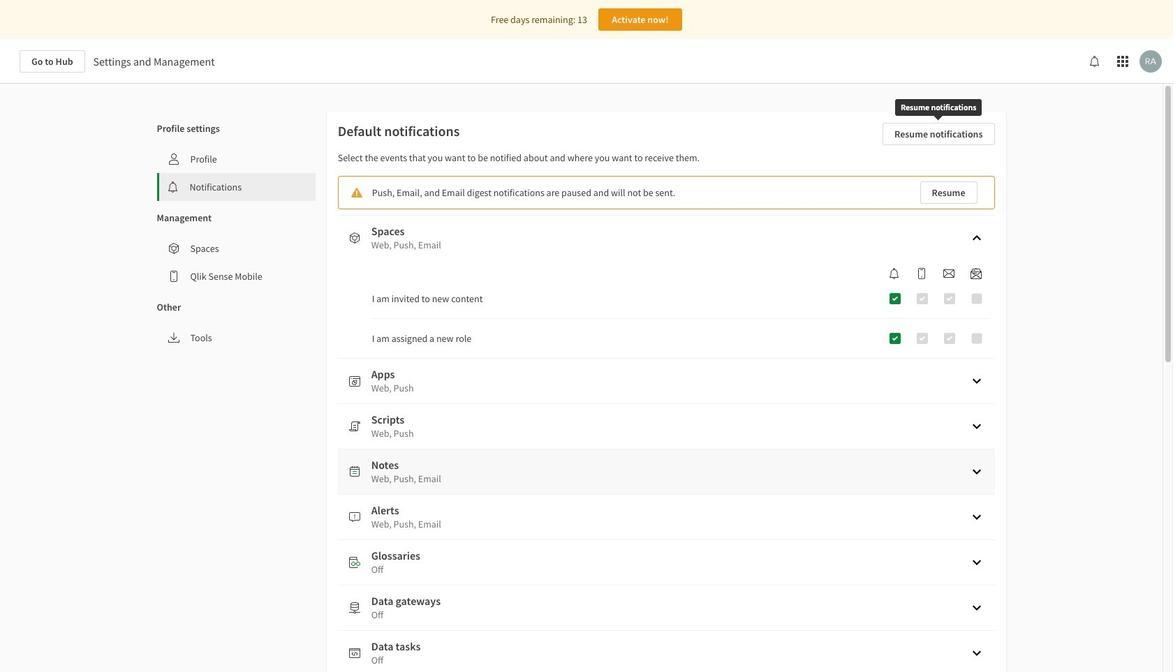 Task type: vqa. For each thing, say whether or not it's contained in the screenshot.
tooltip
yes



Task type: describe. For each thing, give the bounding box(es) containing it.
notifications sent to your email image
[[943, 268, 955, 279]]

notifications bundled in a daily email digest image
[[971, 268, 982, 279]]



Task type: locate. For each thing, give the bounding box(es) containing it.
notifications when using qlik sense in a browser element
[[883, 268, 906, 279]]

notifications sent to your email element
[[938, 268, 960, 279]]

notifications bundled in a daily email digest element
[[965, 268, 987, 279]]

ruby anderson image
[[1140, 50, 1162, 73]]

alert
[[338, 176, 995, 210]]

tooltip
[[896, 89, 982, 126]]

push notifications in qlik sense mobile element
[[911, 268, 933, 279]]

push notifications in qlik sense mobile image
[[916, 268, 927, 279]]

notifications when using qlik sense in a browser image
[[889, 268, 900, 279]]



